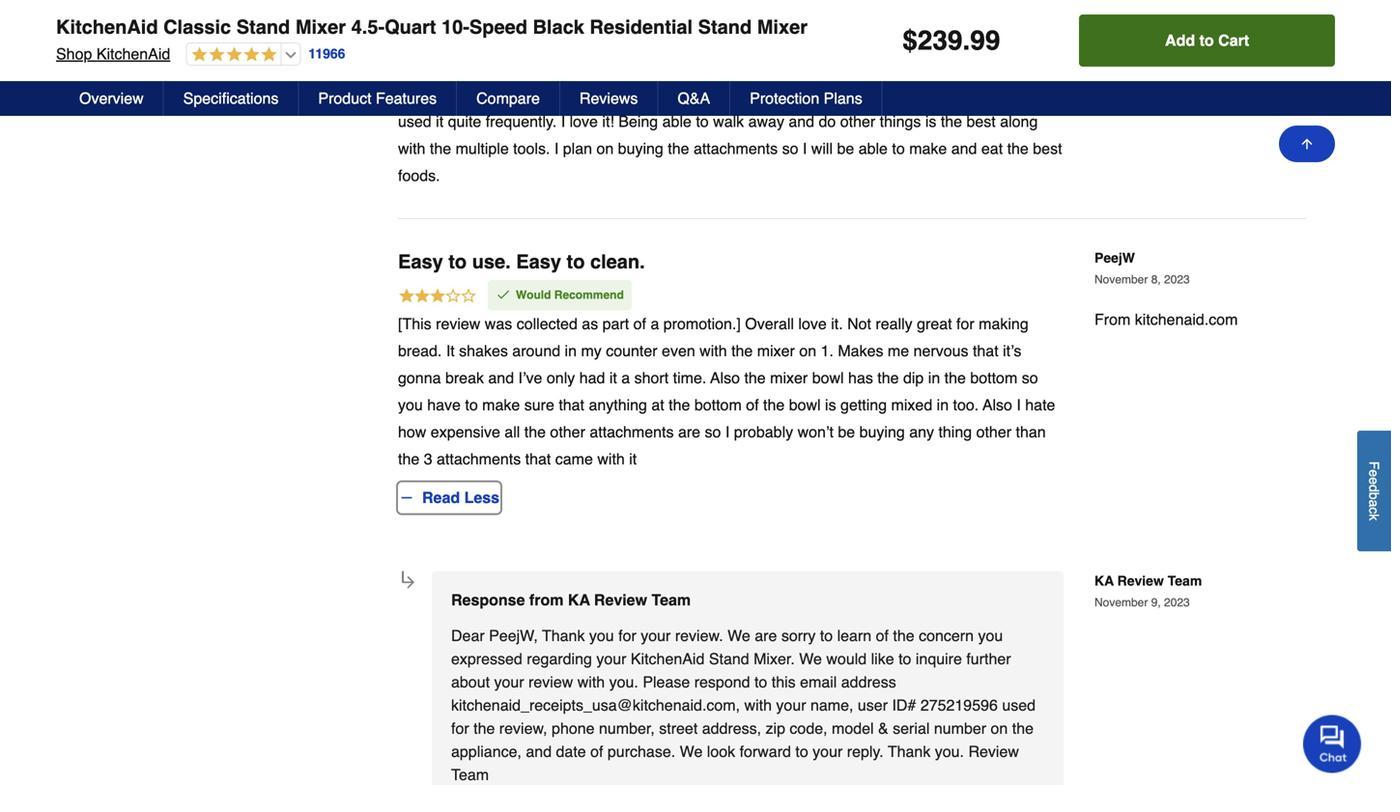 Task type: vqa. For each thing, say whether or not it's contained in the screenshot.
$149.00 Save $50.00 Ends Jan 31's 31
no



Task type: describe. For each thing, give the bounding box(es) containing it.
1 horizontal spatial that
[[559, 396, 585, 414]]

1 vertical spatial best
[[1033, 140, 1062, 157]]

attachments up compare on the top left
[[454, 21, 568, 43]]

to up would recommend
[[567, 251, 585, 273]]

1 vertical spatial in
[[928, 369, 940, 387]]

$
[[903, 25, 918, 56]]

look
[[707, 743, 735, 761]]

love inside [this review was collected as part of a promotion.] my son bought this for my birthday and i've used it quite frequently. i love it! being able to walk away and do other things is the best along with the multiple tools.  i plan on buying the attachments so i will be able to make and eat the best foods.
[[570, 112, 598, 130]]

on inside [this review was collected as part of a promotion.] my son bought this for my birthday and i've used it quite frequently. i love it! being able to walk away and do other things is the best along with the multiple tools.  i plan on buying the attachments so i will be able to make and eat the best foods.
[[597, 140, 614, 157]]

eat
[[982, 140, 1003, 157]]

[this review was collected as part of a promotion.] overall love it. not really great for making bread. it shakes around in my counter even with the mixer on 1. makes me nervous that it's gonna break and i've only had it a short time. also the mixer bowl has the dip in the bottom so you have to make sure that anything at the bottom of the bowl is getting mixed in too. also i hate how expensive all the other attachments are so i probably won't be buying any thing other than the 3 attachments that came with it
[[398, 315, 1056, 468]]

nervous
[[914, 342, 969, 360]]

2 e from the top
[[1367, 477, 1382, 485]]

plans
[[824, 89, 863, 107]]

read
[[422, 489, 460, 507]]

regarding
[[527, 650, 592, 668]]

1 e from the top
[[1367, 470, 1382, 477]]

0 vertical spatial also
[[710, 369, 740, 387]]

protection plans
[[750, 89, 863, 107]]

further
[[967, 650, 1011, 668]]

and left i've
[[986, 85, 1012, 103]]

about
[[451, 674, 490, 691]]

read less
[[422, 489, 500, 507]]

1 horizontal spatial you.
[[935, 743, 964, 761]]

be inside [this review was collected as part of a promotion.] my son bought this for my birthday and i've used it quite frequently. i love it! being able to walk away and do other things is the best along with the multiple tools.  i plan on buying the attachments so i will be able to make and eat the best foods.
[[837, 140, 854, 157]]

with right even on the left of page
[[700, 342, 727, 360]]

and inside dear peejw, thank you for your review.  we are sorry to learn of the concern you expressed regarding your kitchenaid stand mixer. we would like to inquire further about your review with you. please respond to this email address kitchenaid_receipts_usa@kitchenaid.com, with your name, user id# 275219596 used for the review, phone number, street address, zip code, model & serial number on the appliance, and date of purchase. we look forward to your reply. thank you.  review team
[[526, 743, 552, 761]]

2 mixer from the left
[[757, 16, 808, 38]]

with up zip
[[745, 697, 772, 715]]

for inside [this review was collected as part of a promotion.] overall love it. not really great for making bread. it shakes around in my counter even with the mixer on 1. makes me nervous that it's gonna break and i've only had it a short time. also the mixer bowl has the dip in the bottom so you have to make sure that anything at the bottom of the bowl is getting mixed in too. also i hate how expensive all the other attachments are so i probably won't be buying any thing other than the 3 attachments that came with it
[[957, 315, 975, 333]]

compare button
[[457, 81, 560, 116]]

on inside [this review was collected as part of a promotion.] overall love it. not really great for making bread. it shakes around in my counter even with the mixer on 1. makes me nervous that it's gonna break and i've only had it a short time. also the mixer bowl has the dip in the bottom so you have to make sure that anything at the bottom of the bowl is getting mixed in too. also i hate how expensive all the other attachments are so i probably won't be buying any thing other than the 3 attachments that came with it
[[799, 342, 817, 360]]

0 horizontal spatial other
[[550, 423, 585, 441]]

attachments inside [this review was collected as part of a promotion.] my son bought this for my birthday and i've used it quite frequently. i love it! being able to walk away and do other things is the best along with the multiple tools.  i plan on buying the attachments so i will be able to make and eat the best foods.
[[694, 140, 778, 157]]

i left probably at the right bottom of the page
[[726, 423, 730, 441]]

are inside [this review was collected as part of a promotion.] overall love it. not really great for making bread. it shakes around in my counter even with the mixer on 1. makes me nervous that it's gonna break and i've only had it a short time. also the mixer bowl has the dip in the bottom so you have to make sure that anything at the bottom of the bowl is getting mixed in too. also i hate how expensive all the other attachments are so i probably won't be buying any thing other than the 3 attachments that came with it
[[678, 423, 701, 441]]

minus image
[[399, 490, 415, 506]]

stand up the 4.8 stars image
[[236, 16, 290, 38]]

with inside [this review was collected as part of a promotion.] my son bought this for my birthday and i've used it quite frequently. i love it! being able to walk away and do other things is the best along with the multiple tools.  i plan on buying the attachments so i will be able to make and eat the best foods.
[[398, 140, 426, 157]]

to down code,
[[796, 743, 808, 761]]

use.
[[472, 251, 511, 273]]

a inside [this review was collected as part of a promotion.] my son bought this for my birthday and i've used it quite frequently. i love it! being able to walk away and do other things is the best along with the multiple tools.  i plan on buying the attachments so i will be able to make and eat the best foods.
[[651, 85, 659, 103]]

reply.
[[847, 743, 884, 761]]

recommend
[[554, 288, 624, 302]]

things
[[880, 112, 921, 130]]

this inside dear peejw, thank you for your review.  we are sorry to learn of the concern you expressed regarding your kitchenaid stand mixer. we would like to inquire further about your review with you. please respond to this email address kitchenaid_receipts_usa@kitchenaid.com, with your name, user id# 275219596 used for the review, phone number, street address, zip code, model & serial number on the appliance, and date of purchase. we look forward to your reply. thank you.  review team
[[772, 674, 796, 691]]

1 vertical spatial team
[[652, 591, 691, 609]]

to left use.
[[449, 251, 467, 273]]

clean.
[[590, 251, 645, 273]]

q&a button
[[658, 81, 731, 116]]

would
[[826, 650, 867, 668]]

1 vertical spatial it
[[610, 369, 617, 387]]

to inside [this review was collected as part of a promotion.] overall love it. not really great for making bread. it shakes around in my counter even with the mixer on 1. makes me nervous that it's gonna break and i've only had it a short time. also the mixer bowl has the dip in the bottom so you have to make sure that anything at the bottom of the bowl is getting mixed in too. also i hate how expensive all the other attachments are so i probably won't be buying any thing other than the 3 attachments that came with it
[[465, 396, 478, 414]]

black
[[533, 16, 584, 38]]

break
[[445, 369, 484, 387]]

11966
[[309, 46, 345, 62]]

1 horizontal spatial you
[[589, 627, 614, 645]]

overview button
[[60, 81, 164, 116]]

i left will
[[803, 140, 807, 157]]

all
[[505, 423, 520, 441]]

street
[[659, 720, 698, 738]]

kitchenaid inside dear peejw, thank you for your review.  we are sorry to learn of the concern you expressed regarding your kitchenaid stand mixer. we would like to inquire further about your review with you. please respond to this email address kitchenaid_receipts_usa@kitchenaid.com, with your name, user id# 275219596 used for the review, phone number, street address, zip code, model & serial number on the appliance, and date of purchase. we look forward to your reply. thank you.  review team
[[631, 650, 705, 668]]

peejw november 8, 2023
[[1095, 250, 1190, 286]]

your down expressed
[[494, 674, 524, 691]]

protection plans button
[[731, 81, 883, 116]]

a up counter on the top of page
[[651, 315, 659, 333]]

2023 inside ka review team november 9, 2023
[[1164, 596, 1190, 610]]

f e e d b a c k button
[[1358, 431, 1391, 552]]

on inside dear peejw, thank you for your review.  we are sorry to learn of the concern you expressed regarding your kitchenaid stand mixer. we would like to inquire further about your review with you. please respond to this email address kitchenaid_receipts_usa@kitchenaid.com, with your name, user id# 275219596 used for the review, phone number, street address, zip code, model & serial number on the appliance, and date of purchase. we look forward to your reply. thank you.  review team
[[991, 720, 1008, 738]]

any
[[909, 423, 934, 441]]

1 mixer from the left
[[296, 16, 346, 38]]

for down response from ka review team at bottom left
[[619, 627, 637, 645]]

is inside [this review was collected as part of a promotion.] overall love it. not really great for making bread. it shakes around in my counter even with the mixer on 1. makes me nervous that it's gonna break and i've only had it a short time. also the mixer bowl has the dip in the bottom so you have to make sure that anything at the bottom of the bowl is getting mixed in too. also i hate how expensive all the other attachments are so i probably won't be buying any thing other than the 3 attachments that came with it
[[825, 396, 836, 414]]

your up kitchenaid_receipts_usa@kitchenaid.com,
[[596, 650, 627, 668]]

dear
[[451, 627, 485, 645]]

collected for to
[[517, 315, 578, 333]]

0 horizontal spatial able
[[663, 112, 692, 130]]

and down protection plans
[[789, 112, 815, 130]]

address
[[841, 674, 896, 691]]

purchase.
[[608, 743, 676, 761]]

8,
[[1151, 273, 1161, 286]]

0 vertical spatial 2023
[[1171, 43, 1197, 57]]

3
[[424, 450, 432, 468]]

$ 239 . 99
[[903, 25, 1000, 56]]

november inside ka review team november 9, 2023
[[1095, 596, 1148, 610]]

quart
[[385, 16, 436, 38]]

like
[[871, 650, 894, 668]]

short
[[634, 369, 669, 387]]

phone
[[552, 720, 595, 738]]

1 vertical spatial thank
[[888, 743, 931, 761]]

from for great attachments
[[1095, 81, 1131, 99]]

learn
[[837, 627, 872, 645]]

to inside button
[[1200, 31, 1214, 49]]

i've
[[1016, 85, 1039, 103]]

bread.
[[398, 342, 442, 360]]

1 horizontal spatial bottom
[[970, 369, 1018, 387]]

a inside "button"
[[1367, 500, 1382, 507]]

2 horizontal spatial other
[[976, 423, 1012, 441]]

collected for attachments
[[517, 85, 578, 103]]

99
[[970, 25, 1000, 56]]

checkmark image
[[496, 287, 511, 303]]

multiple
[[456, 140, 509, 157]]

from for easy to use. easy to clean.
[[1095, 311, 1131, 328]]

with up kitchenaid_receipts_usa@kitchenaid.com,
[[578, 674, 605, 691]]

stand up my
[[698, 16, 752, 38]]

birthday
[[927, 85, 982, 103]]

classic
[[163, 16, 231, 38]]

it inside [this review was collected as part of a promotion.] my son bought this for my birthday and i've used it quite frequently. i love it! being able to walk away and do other things is the best along with the multiple tools.  i plan on buying the attachments so i will be able to make and eat the best foods.
[[436, 112, 444, 130]]

being
[[619, 112, 658, 130]]

i've
[[518, 369, 542, 387]]

&
[[878, 720, 889, 738]]

review inside dear peejw, thank you for your review.  we are sorry to learn of the concern you expressed regarding your kitchenaid stand mixer. we would like to inquire further about your review with you. please respond to this email address kitchenaid_receipts_usa@kitchenaid.com, with your name, user id# 275219596 used for the review, phone number, street address, zip code, model & serial number on the appliance, and date of purchase. we look forward to your reply. thank you.  review team
[[529, 674, 573, 691]]

not
[[847, 315, 872, 333]]

chat invite button image
[[1303, 715, 1362, 773]]

and inside [this review was collected as part of a promotion.] overall love it. not really great for making bread. it shakes around in my counter even with the mixer on 1. makes me nervous that it's gonna break and i've only had it a short time. also the mixer bowl has the dip in the bottom so you have to make sure that anything at the bottom of the bowl is getting mixed in too. also i hate how expensive all the other attachments are so i probably won't be buying any thing other than the 3 attachments that came with it
[[488, 369, 514, 387]]

getting
[[841, 396, 887, 414]]

will
[[811, 140, 833, 157]]

do
[[819, 112, 836, 130]]

speed
[[469, 16, 527, 38]]

1 vertical spatial ka
[[568, 591, 590, 609]]

this inside [this review was collected as part of a promotion.] my son bought this for my birthday and i've used it quite frequently. i love it! being able to walk away and do other things is the best along with the multiple tools.  i plan on buying the attachments so i will be able to make and eat the best foods.
[[851, 85, 875, 103]]

from kitchenaid.com for great attachments
[[1095, 81, 1238, 99]]

along
[[1000, 112, 1038, 130]]

great
[[398, 21, 449, 43]]

protection
[[750, 89, 820, 107]]

d
[[1367, 485, 1382, 492]]

kitchenaid_receipts_usa@kitchenaid.com,
[[451, 697, 740, 715]]

to down things
[[892, 140, 905, 157]]

0 vertical spatial that
[[973, 342, 999, 360]]

at
[[652, 396, 665, 414]]

number
[[934, 720, 987, 738]]

1 horizontal spatial we
[[728, 627, 751, 645]]

attachments down expensive on the bottom
[[437, 450, 521, 468]]

cart
[[1219, 31, 1250, 49]]

3 stars image
[[398, 287, 477, 308]]

2 horizontal spatial you
[[978, 627, 1003, 645]]

1 horizontal spatial able
[[859, 140, 888, 157]]

275219596
[[921, 697, 998, 715]]

making
[[979, 315, 1029, 333]]

expensive
[[431, 423, 500, 441]]

with right came
[[597, 450, 625, 468]]

team inside ka review team november 9, 2023
[[1168, 574, 1202, 589]]

product features button
[[299, 81, 457, 116]]

frequently.
[[486, 112, 557, 130]]

id#
[[892, 697, 916, 715]]

would recommend
[[516, 288, 624, 302]]

2 easy from the left
[[516, 251, 561, 273]]

features
[[376, 89, 437, 107]]

residential
[[590, 16, 693, 38]]

of up probably at the right bottom of the page
[[746, 396, 759, 414]]

overall
[[745, 315, 794, 333]]

for up the appliance,
[[451, 720, 469, 738]]

i left hate
[[1017, 396, 1021, 414]]

thing
[[939, 423, 972, 441]]

used inside dear peejw, thank you for your review.  we are sorry to learn of the concern you expressed regarding your kitchenaid stand mixer. we would like to inquire further about your review with you. please respond to this email address kitchenaid_receipts_usa@kitchenaid.com, with your name, user id# 275219596 used for the review, phone number, street address, zip code, model & serial number on the appliance, and date of purchase. we look forward to your reply. thank you.  review team
[[1002, 697, 1036, 715]]

appliance,
[[451, 743, 522, 761]]

me
[[888, 342, 909, 360]]

sure
[[524, 396, 554, 414]]

make inside [this review was collected as part of a promotion.] my son bought this for my birthday and i've used it quite frequently. i love it! being able to walk away and do other things is the best along with the multiple tools.  i plan on buying the attachments so i will be able to make and eat the best foods.
[[909, 140, 947, 157]]

q&a
[[678, 89, 710, 107]]

promotion.] for easy to use. easy to clean.
[[664, 315, 741, 333]]

0 horizontal spatial so
[[705, 423, 721, 441]]

10-
[[442, 16, 470, 38]]

0 vertical spatial mixer
[[757, 342, 795, 360]]

read less button
[[398, 483, 501, 514]]



Task type: locate. For each thing, give the bounding box(es) containing it.
be right won't
[[838, 423, 855, 441]]

3 november from the top
[[1095, 596, 1148, 610]]

review
[[436, 85, 481, 103], [436, 315, 481, 333], [529, 674, 573, 691]]

1 part from the top
[[603, 85, 629, 103]]

review inside [this review was collected as part of a promotion.] overall love it. not really great for making bread. it shakes around in my counter even with the mixer on 1. makes me nervous that it's gonna break and i've only had it a short time. also the mixer bowl has the dip in the bottom so you have to make sure that anything at the bottom of the bowl is getting mixed in too. also i hate how expensive all the other attachments are so i probably won't be buying any thing other than the 3 attachments that came with it
[[436, 315, 481, 333]]

we right review.
[[728, 627, 751, 645]]

[this review was collected as part of a promotion.] my son bought this for my birthday and i've used it quite frequently. i love it! being able to walk away and do other things is the best along with the multiple tools.  i plan on buying the attachments so i will be able to make and eat the best foods.
[[398, 85, 1062, 184]]

2 from kitchenaid.com from the top
[[1095, 311, 1238, 328]]

dear peejw, thank you for your review.  we are sorry to learn of the concern you expressed regarding your kitchenaid stand mixer. we would like to inquire further about your review with you. please respond to this email address kitchenaid_receipts_usa@kitchenaid.com, with your name, user id# 275219596 used for the review, phone number, street address, zip code, model & serial number on the appliance, and date of purchase. we look forward to your reply. thank you.  review team
[[451, 627, 1036, 784]]

0 vertical spatial review
[[436, 85, 481, 103]]

2 horizontal spatial team
[[1168, 574, 1202, 589]]

1 [this from the top
[[398, 85, 432, 103]]

was for attachments
[[485, 85, 512, 103]]

in
[[565, 342, 577, 360], [928, 369, 940, 387], [937, 396, 949, 414]]

2023
[[1171, 43, 1197, 57], [1164, 273, 1190, 286], [1164, 596, 1190, 610]]

.
[[963, 25, 970, 56]]

0 vertical spatial make
[[909, 140, 947, 157]]

came
[[555, 450, 593, 468]]

forward
[[740, 743, 791, 761]]

0 vertical spatial bowl
[[812, 369, 844, 387]]

1 vertical spatial 2023
[[1164, 273, 1190, 286]]

great attachments
[[398, 21, 568, 43]]

for inside [this review was collected as part of a promotion.] my son bought this for my birthday and i've used it quite frequently. i love it! being able to walk away and do other things is the best along with the multiple tools.  i plan on buying the attachments so i will be able to make and eat the best foods.
[[879, 85, 897, 103]]

f
[[1367, 461, 1382, 470]]

0 horizontal spatial thank
[[542, 627, 585, 645]]

0 vertical spatial thank
[[542, 627, 585, 645]]

1 collected from the top
[[517, 85, 578, 103]]

part for easy to use. easy to clean.
[[603, 315, 629, 333]]

part for great attachments
[[603, 85, 629, 103]]

buying
[[618, 140, 664, 157], [860, 423, 905, 441]]

to right add
[[1200, 31, 1214, 49]]

2 promotion.] from the top
[[664, 315, 741, 333]]

1 vertical spatial [this
[[398, 315, 432, 333]]

so inside [this review was collected as part of a promotion.] my son bought this for my birthday and i've used it quite frequently. i love it! being able to walk away and do other things is the best along with the multiple tools.  i plan on buying the attachments so i will be able to make and eat the best foods.
[[782, 140, 799, 157]]

make inside [this review was collected as part of a promotion.] overall love it. not really great for making bread. it shakes around in my counter even with the mixer on 1. makes me nervous that it's gonna break and i've only had it a short time. also the mixer bowl has the dip in the bottom so you have to make sure that anything at the bottom of the bowl is getting mixed in too. also i hate how expensive all the other attachments are so i probably won't be buying any thing other than the 3 attachments that came with it
[[482, 396, 520, 414]]

really
[[876, 315, 913, 333]]

2 vertical spatial review
[[969, 743, 1019, 761]]

best up eat
[[967, 112, 996, 130]]

1 vertical spatial that
[[559, 396, 585, 414]]

[this for easy to use. easy to clean.
[[398, 315, 432, 333]]

part up counter on the top of page
[[603, 315, 629, 333]]

also right too.
[[983, 396, 1013, 414]]

2 from from the top
[[1095, 311, 1131, 328]]

a
[[651, 85, 659, 103], [651, 315, 659, 333], [622, 369, 630, 387], [1367, 500, 1382, 507]]

love inside [this review was collected as part of a promotion.] overall love it. not really great for making bread. it shakes around in my counter even with the mixer on 1. makes me nervous that it's gonna break and i've only had it a short time. also the mixer bowl has the dip in the bottom so you have to make sure that anything at the bottom of the bowl is getting mixed in too. also i hate how expensive all the other attachments are so i probably won't be buying any thing other than the 3 attachments that came with it
[[798, 315, 827, 333]]

the
[[941, 112, 962, 130], [430, 140, 451, 157], [668, 140, 689, 157], [1007, 140, 1029, 157], [732, 342, 753, 360], [744, 369, 766, 387], [878, 369, 899, 387], [945, 369, 966, 387], [669, 396, 690, 414], [763, 396, 785, 414], [524, 423, 546, 441], [398, 450, 420, 468], [893, 627, 915, 645], [474, 720, 495, 738], [1012, 720, 1034, 738]]

1 vertical spatial november
[[1095, 273, 1148, 286]]

my inside [this review was collected as part of a promotion.] overall love it. not really great for making bread. it shakes around in my counter even with the mixer on 1. makes me nervous that it's gonna break and i've only had it a short time. also the mixer bowl has the dip in the bottom so you have to make sure that anything at the bottom of the bowl is getting mixed in too. also i hate how expensive all the other attachments are so i probably won't be buying any thing other than the 3 attachments that came with it
[[581, 342, 602, 360]]

2 horizontal spatial review
[[1118, 574, 1164, 589]]

2 vertical spatial november
[[1095, 596, 1148, 610]]

1 vertical spatial as
[[582, 315, 598, 333]]

you down response from ka review team at bottom left
[[589, 627, 614, 645]]

1 vertical spatial you.
[[935, 743, 964, 761]]

so left will
[[782, 140, 799, 157]]

to
[[1200, 31, 1214, 49], [696, 112, 709, 130], [892, 140, 905, 157], [449, 251, 467, 273], [567, 251, 585, 273], [465, 396, 478, 414], [820, 627, 833, 645], [899, 650, 912, 668], [755, 674, 767, 691], [796, 743, 808, 761]]

mixed
[[891, 396, 933, 414]]

won't
[[798, 423, 834, 441]]

review inside [this review was collected as part of a promotion.] my son bought this for my birthday and i've used it quite frequently. i love it! being able to walk away and do other things is the best along with the multiple tools.  i plan on buying the attachments so i will be able to make and eat the best foods.
[[436, 85, 481, 103]]

on left the 1.
[[799, 342, 817, 360]]

thank down serial on the bottom
[[888, 743, 931, 761]]

other inside [this review was collected as part of a promotion.] my son bought this for my birthday and i've used it quite frequently. i love it! being able to walk away and do other things is the best along with the multiple tools.  i plan on buying the attachments so i will be able to make and eat the best foods.
[[840, 112, 876, 130]]

thank
[[542, 627, 585, 645], [888, 743, 931, 761]]

1 vertical spatial mixer
[[770, 369, 808, 387]]

buying inside [this review was collected as part of a promotion.] overall love it. not really great for making bread. it shakes around in my counter even with the mixer on 1. makes me nervous that it's gonna break and i've only had it a short time. also the mixer bowl has the dip in the bottom so you have to make sure that anything at the bottom of the bowl is getting mixed in too. also i hate how expensive all the other attachments are so i probably won't be buying any thing other than the 3 attachments that came with it
[[860, 423, 905, 441]]

number,
[[599, 720, 655, 738]]

as down the recommend
[[582, 315, 598, 333]]

thank up regarding
[[542, 627, 585, 645]]

for
[[879, 85, 897, 103], [957, 315, 975, 333], [619, 627, 637, 645], [451, 720, 469, 738]]

0 vertical spatial from kitchenaid.com
[[1095, 81, 1238, 99]]

1 promotion.] from the top
[[664, 85, 741, 103]]

my inside [this review was collected as part of a promotion.] my son bought this for my birthday and i've used it quite frequently. i love it! being able to walk away and do other things is the best along with the multiple tools.  i plan on buying the attachments so i will be able to make and eat the best foods.
[[902, 85, 922, 103]]

0 horizontal spatial used
[[398, 112, 432, 130]]

collected up frequently.
[[517, 85, 578, 103]]

was
[[485, 85, 512, 103], [485, 315, 512, 333]]

and down review, in the left of the page
[[526, 743, 552, 761]]

your left review.
[[641, 627, 671, 645]]

reviews
[[580, 89, 638, 107]]

peejw,
[[489, 627, 538, 645]]

it right had
[[610, 369, 617, 387]]

2 kitchenaid.com from the top
[[1135, 311, 1238, 328]]

1 horizontal spatial is
[[925, 112, 937, 130]]

make up all
[[482, 396, 520, 414]]

also
[[710, 369, 740, 387], [983, 396, 1013, 414]]

1 vertical spatial on
[[799, 342, 817, 360]]

1 vertical spatial review
[[436, 315, 481, 333]]

1 vertical spatial buying
[[860, 423, 905, 441]]

239
[[918, 25, 963, 56]]

this down mixer.
[[772, 674, 796, 691]]

arrow up image
[[1300, 136, 1315, 152]]

your up zip
[[776, 697, 806, 715]]

was down "checkmark" image
[[485, 315, 512, 333]]

i up 'plan'
[[561, 112, 565, 130]]

[this inside [this review was collected as part of a promotion.] my son bought this for my birthday and i've used it quite frequently. i love it! being able to walk away and do other things is the best along with the multiple tools.  i plan on buying the attachments so i will be able to make and eat the best foods.
[[398, 85, 432, 103]]

a left short
[[622, 369, 630, 387]]

around
[[512, 342, 561, 360]]

0 horizontal spatial we
[[680, 743, 703, 761]]

november left 9,
[[1095, 596, 1148, 610]]

it down the anything
[[629, 450, 637, 468]]

1 vertical spatial bottom
[[695, 396, 742, 414]]

2 as from the top
[[582, 315, 598, 333]]

with up foods. on the left of page
[[398, 140, 426, 157]]

1 vertical spatial bowl
[[789, 396, 821, 414]]

and left eat
[[952, 140, 977, 157]]

it
[[446, 342, 455, 360]]

review inside dear peejw, thank you for your review.  we are sorry to learn of the concern you expressed regarding your kitchenaid stand mixer. we would like to inquire further about your review with you. please respond to this email address kitchenaid_receipts_usa@kitchenaid.com, with your name, user id# 275219596 used for the review, phone number, street address, zip code, model & serial number on the appliance, and date of purchase. we look forward to your reply. thank you.  review team
[[969, 743, 1019, 761]]

2023 right 9,
[[1164, 596, 1190, 610]]

of right the date
[[590, 743, 603, 761]]

in left too.
[[937, 396, 949, 414]]

i left 'plan'
[[554, 140, 559, 157]]

collected inside [this review was collected as part of a promotion.] overall love it. not really great for making bread. it shakes around in my counter even with the mixer on 1. makes me nervous that it's gonna break and i've only had it a short time. also the mixer bowl has the dip in the bottom so you have to make sure that anything at the bottom of the bowl is getting mixed in too. also i hate how expensive all the other attachments are so i probably won't be buying any thing other than the 3 attachments that came with it
[[517, 315, 578, 333]]

0 vertical spatial [this
[[398, 85, 432, 103]]

1.
[[821, 342, 834, 360]]

1 horizontal spatial used
[[1002, 697, 1036, 715]]

0 vertical spatial it
[[436, 112, 444, 130]]

1 vertical spatial from
[[1095, 311, 1131, 328]]

that left came
[[525, 450, 551, 468]]

as for great attachments
[[582, 85, 598, 103]]

1 vertical spatial able
[[859, 140, 888, 157]]

kitchenaid up shop kitchenaid
[[56, 16, 158, 38]]

easy up 3 stars image
[[398, 251, 443, 273]]

as inside [this review was collected as part of a promotion.] overall love it. not really great for making bread. it shakes around in my counter even with the mixer on 1. makes me nervous that it's gonna break and i've only had it a short time. also the mixer bowl has the dip in the bottom so you have to make sure that anything at the bottom of the bowl is getting mixed in too. also i hate how expensive all the other attachments are so i probably won't be buying any thing other than the 3 attachments that came with it
[[582, 315, 598, 333]]

to down mixer.
[[755, 674, 767, 691]]

collected inside [this review was collected as part of a promotion.] my son bought this for my birthday and i've used it quite frequently. i love it! being able to walk away and do other things is the best along with the multiple tools.  i plan on buying the attachments so i will be able to make and eat the best foods.
[[517, 85, 578, 103]]

to down q&a on the top of page
[[696, 112, 709, 130]]

as for easy to use. easy to clean.
[[582, 315, 598, 333]]

of inside [this review was collected as part of a promotion.] my son bought this for my birthday and i've used it quite frequently. i love it! being able to walk away and do other things is the best along with the multiple tools.  i plan on buying the attachments so i will be able to make and eat the best foods.
[[634, 85, 646, 103]]

peejw
[[1095, 250, 1135, 266]]

november left 27,
[[1095, 43, 1148, 57]]

a up being
[[651, 85, 659, 103]]

part inside [this review was collected as part of a promotion.] my son bought this for my birthday and i've used it quite frequently. i love it! being able to walk away and do other things is the best along with the multiple tools.  i plan on buying the attachments so i will be able to make and eat the best foods.
[[603, 85, 629, 103]]

4.5-
[[351, 16, 385, 38]]

bottom
[[970, 369, 1018, 387], [695, 396, 742, 414]]

as inside [this review was collected as part of a promotion.] my son bought this for my birthday and i've used it quite frequently. i love it! being able to walk away and do other things is the best along with the multiple tools.  i plan on buying the attachments so i will be able to make and eat the best foods.
[[582, 85, 598, 103]]

your down code,
[[813, 743, 843, 761]]

c
[[1367, 507, 1382, 514]]

review up it at the left top of page
[[436, 315, 481, 333]]

promotion.] up even on the left of page
[[664, 315, 741, 333]]

zip
[[766, 720, 786, 738]]

bought
[[799, 85, 847, 103]]

expressed
[[451, 650, 523, 668]]

user
[[858, 697, 888, 715]]

2 horizontal spatial it
[[629, 450, 637, 468]]

0 horizontal spatial that
[[525, 450, 551, 468]]

2023 inside peejw november 8, 2023
[[1164, 273, 1190, 286]]

serial
[[893, 720, 930, 738]]

of up counter on the top of page
[[634, 315, 646, 333]]

to right sorry
[[820, 627, 833, 645]]

bowl up won't
[[789, 396, 821, 414]]

stand
[[236, 16, 290, 38], [698, 16, 752, 38], [709, 650, 749, 668]]

be inside [this review was collected as part of a promotion.] overall love it. not really great for making bread. it shakes around in my counter even with the mixer on 1. makes me nervous that it's gonna break and i've only had it a short time. also the mixer bowl has the dip in the bottom so you have to make sure that anything at the bottom of the bowl is getting mixed in too. also i hate how expensive all the other attachments are so i probably won't be buying any thing other than the 3 attachments that came with it
[[838, 423, 855, 441]]

love left it!
[[570, 112, 598, 130]]

part up it!
[[603, 85, 629, 103]]

2 vertical spatial team
[[451, 766, 489, 784]]

1 horizontal spatial also
[[983, 396, 1013, 414]]

promotion.] up walk
[[664, 85, 741, 103]]

is up won't
[[825, 396, 836, 414]]

was for to
[[485, 315, 512, 333]]

we
[[728, 627, 751, 645], [799, 650, 822, 668], [680, 743, 703, 761]]

[this inside [this review was collected as part of a promotion.] overall love it. not really great for making bread. it shakes around in my counter even with the mixer on 1. makes me nervous that it's gonna break and i've only had it a short time. also the mixer bowl has the dip in the bottom so you have to make sure that anything at the bottom of the bowl is getting mixed in too. also i hate how expensive all the other attachments are so i probably won't be buying any thing other than the 3 attachments that came with it
[[398, 315, 432, 333]]

1 horizontal spatial thank
[[888, 743, 931, 761]]

1 from kitchenaid.com from the top
[[1095, 81, 1238, 99]]

email
[[800, 674, 837, 691]]

name,
[[811, 697, 854, 715]]

are inside dear peejw, thank you for your review.  we are sorry to learn of the concern you expressed regarding your kitchenaid stand mixer. we would like to inquire further about your review with you. please respond to this email address kitchenaid_receipts_usa@kitchenaid.com, with your name, user id# 275219596 used for the review, phone number, street address, zip code, model & serial number on the appliance, and date of purchase. we look forward to your reply. thank you.  review team
[[755, 627, 777, 645]]

arrow right image
[[399, 574, 418, 592]]

2 november from the top
[[1095, 273, 1148, 286]]

1 vertical spatial review
[[594, 591, 647, 609]]

from kitchenaid.com down 8,
[[1095, 311, 1238, 328]]

promotion.]
[[664, 85, 741, 103], [664, 315, 741, 333]]

0 horizontal spatial mixer
[[296, 16, 346, 38]]

you.
[[609, 674, 639, 691], [935, 743, 964, 761]]

foods.
[[398, 167, 440, 184]]

review for to
[[436, 315, 481, 333]]

1 vertical spatial be
[[838, 423, 855, 441]]

0 vertical spatial november
[[1095, 43, 1148, 57]]

was inside [this review was collected as part of a promotion.] overall love it. not really great for making bread. it shakes around in my counter even with the mixer on 1. makes me nervous that it's gonna break and i've only had it a short time. also the mixer bowl has the dip in the bottom so you have to make sure that anything at the bottom of the bowl is getting mixed in too. also i hate how expensive all the other attachments are so i probably won't be buying any thing other than the 3 attachments that came with it
[[485, 315, 512, 333]]

promotion.] for great attachments
[[664, 85, 741, 103]]

kitchenaid.com for easy to use. easy to clean.
[[1135, 311, 1238, 328]]

easy to use. easy to clean.
[[398, 251, 645, 273]]

reviews button
[[560, 81, 658, 116]]

stand up respond
[[709, 650, 749, 668]]

from kitchenaid.com down 27,
[[1095, 81, 1238, 99]]

1 vertical spatial so
[[1022, 369, 1038, 387]]

0 vertical spatial my
[[902, 85, 922, 103]]

anything
[[589, 396, 647, 414]]

and left i've
[[488, 369, 514, 387]]

1 easy from the left
[[398, 251, 443, 273]]

as
[[582, 85, 598, 103], [582, 315, 598, 333]]

date
[[556, 743, 586, 761]]

review down regarding
[[529, 674, 573, 691]]

specifications
[[183, 89, 279, 107]]

27,
[[1151, 43, 1168, 57]]

that down only
[[559, 396, 585, 414]]

from kitchenaid.com for easy to use. easy to clean.
[[1095, 311, 1238, 328]]

kitchenaid.com down 27,
[[1135, 81, 1238, 99]]

of up like
[[876, 627, 889, 645]]

0 horizontal spatial team
[[451, 766, 489, 784]]

0 horizontal spatial bottom
[[695, 396, 742, 414]]

4.8 stars image
[[187, 46, 277, 64]]

we down street in the bottom of the page
[[680, 743, 703, 761]]

2 collected from the top
[[517, 315, 578, 333]]

0 vertical spatial you.
[[609, 674, 639, 691]]

2 vertical spatial in
[[937, 396, 949, 414]]

team inside dear peejw, thank you for your review.  we are sorry to learn of the concern you expressed regarding your kitchenaid stand mixer. we would like to inquire further about your review with you. please respond to this email address kitchenaid_receipts_usa@kitchenaid.com, with your name, user id# 275219596 used for the review, phone number, street address, zip code, model & serial number on the appliance, and date of purchase. we look forward to your reply. thank you.  review team
[[451, 766, 489, 784]]

1 was from the top
[[485, 85, 512, 103]]

kitchenaid up overview
[[96, 45, 170, 63]]

2 vertical spatial it
[[629, 450, 637, 468]]

bottom down time. on the top of page
[[695, 396, 742, 414]]

0 horizontal spatial easy
[[398, 251, 443, 273]]

this right bought
[[851, 85, 875, 103]]

november inside peejw november 8, 2023
[[1095, 273, 1148, 286]]

1 horizontal spatial it
[[610, 369, 617, 387]]

2 vertical spatial 2023
[[1164, 596, 1190, 610]]

kitchenaid.com down 8,
[[1135, 311, 1238, 328]]

to right the have
[[465, 396, 478, 414]]

1 november from the top
[[1095, 43, 1148, 57]]

away
[[748, 112, 785, 130]]

used
[[398, 112, 432, 130], [1002, 697, 1036, 715]]

1 vertical spatial we
[[799, 650, 822, 668]]

you up how
[[398, 396, 423, 414]]

kitchenaid.com for great attachments
[[1135, 81, 1238, 99]]

1 vertical spatial also
[[983, 396, 1013, 414]]

1 vertical spatial kitchenaid
[[96, 45, 170, 63]]

you
[[398, 396, 423, 414], [589, 627, 614, 645], [978, 627, 1003, 645]]

are
[[678, 423, 701, 441], [755, 627, 777, 645]]

1 kitchenaid.com from the top
[[1135, 81, 1238, 99]]

0 horizontal spatial make
[[482, 396, 520, 414]]

2 part from the top
[[603, 315, 629, 333]]

0 vertical spatial able
[[663, 112, 692, 130]]

0 horizontal spatial you.
[[609, 674, 639, 691]]

promotion.] inside [this review was collected as part of a promotion.] my son bought this for my birthday and i've used it quite frequently. i love it! being able to walk away and do other things is the best along with the multiple tools.  i plan on buying the attachments so i will be able to make and eat the best foods.
[[664, 85, 741, 103]]

review for attachments
[[436, 85, 481, 103]]

you. up kitchenaid_receipts_usa@kitchenaid.com,
[[609, 674, 639, 691]]

respond
[[694, 674, 750, 691]]

buying inside [this review was collected as part of a promotion.] my son bought this for my birthday and i've used it quite frequently. i love it! being able to walk away and do other things is the best along with the multiple tools.  i plan on buying the attachments so i will be able to make and eat the best foods.
[[618, 140, 664, 157]]

0 vertical spatial as
[[582, 85, 598, 103]]

0 horizontal spatial are
[[678, 423, 701, 441]]

bowl down the 1.
[[812, 369, 844, 387]]

has
[[848, 369, 873, 387]]

e up d
[[1367, 470, 1382, 477]]

0 horizontal spatial love
[[570, 112, 598, 130]]

of
[[634, 85, 646, 103], [634, 315, 646, 333], [746, 396, 759, 414], [876, 627, 889, 645], [590, 743, 603, 761]]

in right dip
[[928, 369, 940, 387]]

[this
[[398, 85, 432, 103], [398, 315, 432, 333]]

also right time. on the top of page
[[710, 369, 740, 387]]

[this for great attachments
[[398, 85, 432, 103]]

review up 9,
[[1118, 574, 1164, 589]]

2 [this from the top
[[398, 315, 432, 333]]

1 horizontal spatial review
[[969, 743, 1019, 761]]

make down things
[[909, 140, 947, 157]]

0 vertical spatial kitchenaid
[[56, 16, 158, 38]]

make
[[909, 140, 947, 157], [482, 396, 520, 414]]

0 vertical spatial review
[[1118, 574, 1164, 589]]

to right like
[[899, 650, 912, 668]]

used down further
[[1002, 697, 1036, 715]]

2023 right 27,
[[1171, 43, 1197, 57]]

other up came
[[550, 423, 585, 441]]

response
[[451, 591, 525, 609]]

0 vertical spatial so
[[782, 140, 799, 157]]

add
[[1165, 31, 1195, 49]]

ka
[[1095, 574, 1114, 589], [568, 591, 590, 609]]

0 vertical spatial this
[[851, 85, 875, 103]]

you up further
[[978, 627, 1003, 645]]

0 vertical spatial was
[[485, 85, 512, 103]]

1 vertical spatial from kitchenaid.com
[[1095, 311, 1238, 328]]

5 out of 5 stars element
[[398, 54, 480, 81]]

1 vertical spatial kitchenaid.com
[[1135, 311, 1238, 328]]

e
[[1367, 470, 1382, 477], [1367, 477, 1382, 485]]

0 vertical spatial promotion.]
[[664, 85, 741, 103]]

0 vertical spatial part
[[603, 85, 629, 103]]

attachments down the anything
[[590, 423, 674, 441]]

collected up 'around'
[[517, 315, 578, 333]]

gonna
[[398, 369, 441, 387]]

mixer up 11966
[[296, 16, 346, 38]]

review inside ka review team november 9, 2023
[[1118, 574, 1164, 589]]

review,
[[499, 720, 547, 738]]

2 vertical spatial kitchenaid
[[631, 650, 705, 668]]

1 vertical spatial used
[[1002, 697, 1036, 715]]

1 as from the top
[[582, 85, 598, 103]]

able
[[663, 112, 692, 130], [859, 140, 888, 157]]

add to cart
[[1165, 31, 1250, 49]]

is inside [this review was collected as part of a promotion.] my son bought this for my birthday and i've used it quite frequently. i love it! being able to walk away and do other things is the best along with the multiple tools.  i plan on buying the attachments so i will be able to make and eat the best foods.
[[925, 112, 937, 130]]

0 vertical spatial on
[[597, 140, 614, 157]]

0 horizontal spatial you
[[398, 396, 423, 414]]

0 vertical spatial used
[[398, 112, 432, 130]]

walk
[[713, 112, 744, 130]]

you inside [this review was collected as part of a promotion.] overall love it. not really great for making bread. it shakes around in my counter even with the mixer on 1. makes me nervous that it's gonna break and i've only had it a short time. also the mixer bowl has the dip in the bottom so you have to make sure that anything at the bottom of the bowl is getting mixed in too. also i hate how expensive all the other attachments are so i probably won't be buying any thing other than the 3 attachments that came with it
[[398, 396, 423, 414]]

promotion.] inside [this review was collected as part of a promotion.] overall love it. not really great for making bread. it shakes around in my counter even with the mixer on 1. makes me nervous that it's gonna break and i've only had it a short time. also the mixer bowl has the dip in the bottom so you have to make sure that anything at the bottom of the bowl is getting mixed in too. also i hate how expensive all the other attachments are so i probably won't be buying any thing other than the 3 attachments that came with it
[[664, 315, 741, 333]]

stand inside dear peejw, thank you for your review.  we are sorry to learn of the concern you expressed regarding your kitchenaid stand mixer. we would like to inquire further about your review with you. please respond to this email address kitchenaid_receipts_usa@kitchenaid.com, with your name, user id# 275219596 used for the review, phone number, street address, zip code, model & serial number on the appliance, and date of purchase. we look forward to your reply. thank you.  review team
[[709, 650, 749, 668]]

kitchenaid.com
[[1135, 81, 1238, 99], [1135, 311, 1238, 328]]

review down number
[[969, 743, 1019, 761]]

ka review team november 9, 2023
[[1095, 574, 1202, 610]]

b
[[1367, 492, 1382, 500]]

my
[[902, 85, 922, 103], [581, 342, 602, 360]]

are down time. on the top of page
[[678, 423, 701, 441]]

mixer.
[[754, 650, 795, 668]]

0 vertical spatial is
[[925, 112, 937, 130]]

0 horizontal spatial review
[[594, 591, 647, 609]]

1 horizontal spatial are
[[755, 627, 777, 645]]

2 vertical spatial so
[[705, 423, 721, 441]]

so up hate
[[1022, 369, 1038, 387]]

overview
[[79, 89, 144, 107]]

0 horizontal spatial it
[[436, 112, 444, 130]]

1 from from the top
[[1095, 81, 1131, 99]]

0 vertical spatial in
[[565, 342, 577, 360]]

part inside [this review was collected as part of a promotion.] overall love it. not really great for making bread. it shakes around in my counter even with the mixer on 1. makes me nervous that it's gonna break and i've only had it a short time. also the mixer bowl has the dip in the bottom so you have to make sure that anything at the bottom of the bowl is getting mixed in too. also i hate how expensive all the other attachments are so i probably won't be buying any thing other than the 3 attachments that came with it
[[603, 315, 629, 333]]

was inside [this review was collected as part of a promotion.] my son bought this for my birthday and i've used it quite frequently. i love it! being able to walk away and do other things is the best along with the multiple tools.  i plan on buying the attachments so i will be able to make and eat the best foods.
[[485, 85, 512, 103]]

1 horizontal spatial so
[[782, 140, 799, 157]]

shop
[[56, 45, 92, 63]]

mixer
[[296, 16, 346, 38], [757, 16, 808, 38]]

ka inside ka review team november 9, 2023
[[1095, 574, 1114, 589]]

used down features
[[398, 112, 432, 130]]

k
[[1367, 514, 1382, 521]]

0 vertical spatial are
[[678, 423, 701, 441]]

1 horizontal spatial buying
[[860, 423, 905, 441]]

used inside [this review was collected as part of a promotion.] my son bought this for my birthday and i've used it quite frequently. i love it! being able to walk away and do other things is the best along with the multiple tools.  i plan on buying the attachments so i will be able to make and eat the best foods.
[[398, 112, 432, 130]]

even
[[662, 342, 695, 360]]

0 horizontal spatial best
[[967, 112, 996, 130]]

that left it's
[[973, 342, 999, 360]]

0 horizontal spatial ka
[[568, 591, 590, 609]]

2 was from the top
[[485, 315, 512, 333]]

be right will
[[837, 140, 854, 157]]

other down plans
[[840, 112, 876, 130]]

are up mixer.
[[755, 627, 777, 645]]

1 horizontal spatial ka
[[1095, 574, 1114, 589]]



